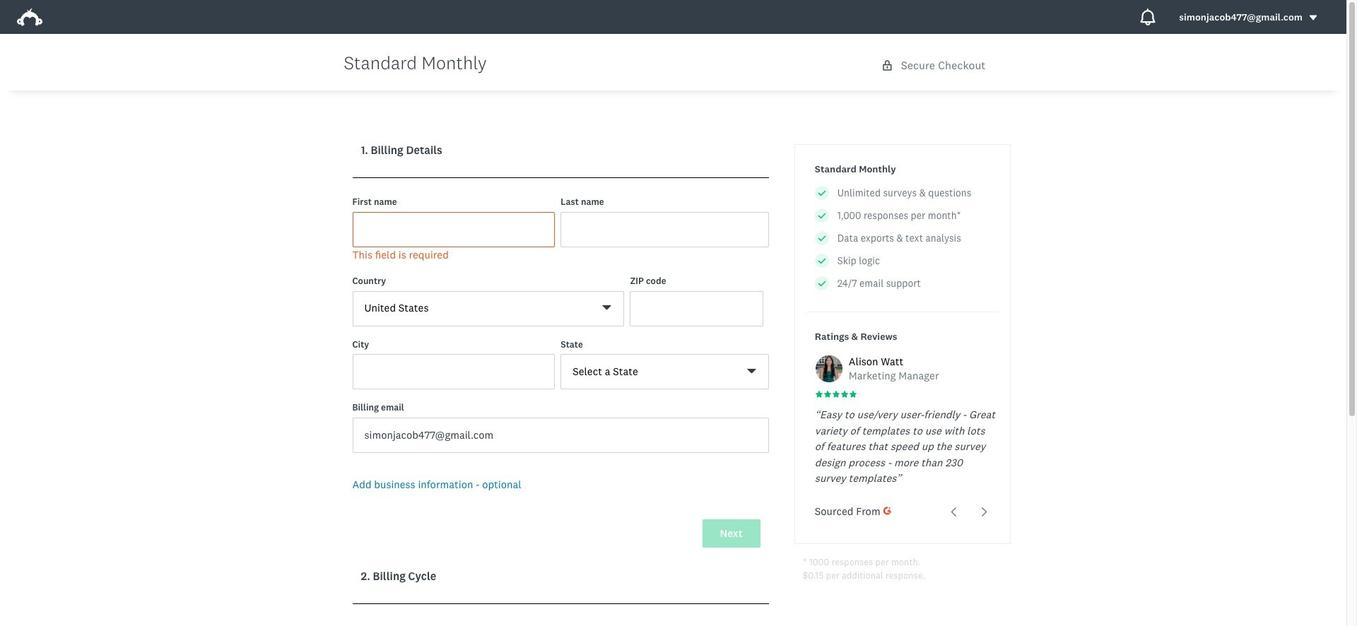 Task type: vqa. For each thing, say whether or not it's contained in the screenshot.
Products Icon
yes



Task type: locate. For each thing, give the bounding box(es) containing it.
None text field
[[352, 212, 555, 247], [352, 417, 769, 453], [352, 212, 555, 247], [352, 417, 769, 453]]

None text field
[[561, 212, 769, 247], [352, 354, 555, 389], [561, 212, 769, 247], [352, 354, 555, 389]]

None telephone field
[[630, 291, 763, 326]]



Task type: describe. For each thing, give the bounding box(es) containing it.
chevronleft image
[[949, 507, 959, 517]]

surveymonkey logo image
[[17, 8, 42, 26]]

dropdown arrow image
[[1308, 13, 1318, 23]]

chevronright image
[[979, 507, 990, 517]]

products icon image
[[1140, 8, 1156, 25]]



